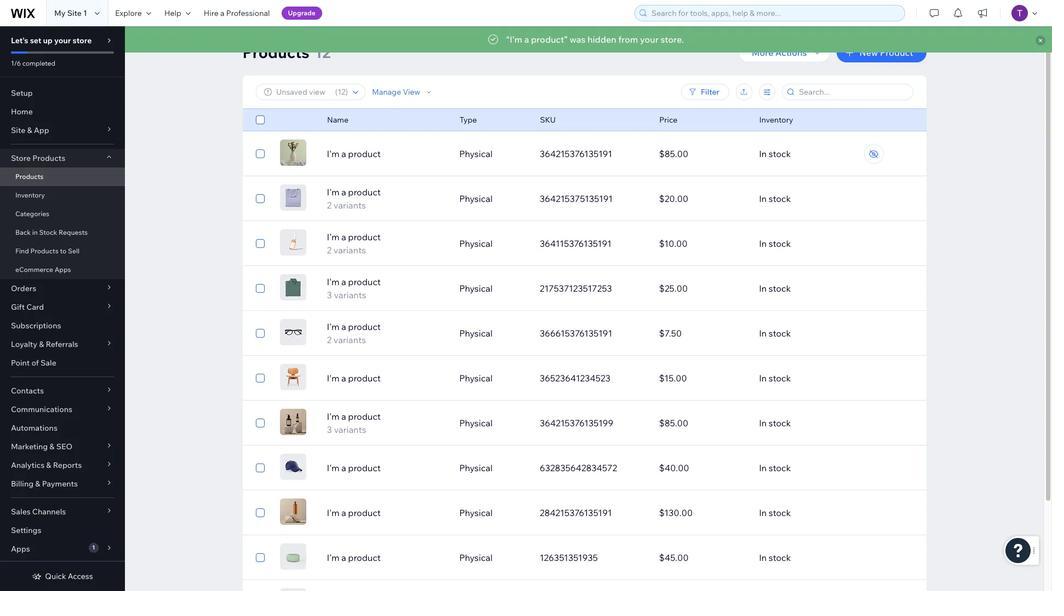 Task type: vqa. For each thing, say whether or not it's contained in the screenshot.


Task type: locate. For each thing, give the bounding box(es) containing it.
ecommerce apps
[[15, 266, 71, 274]]

& right billing
[[35, 480, 40, 489]]

products
[[243, 43, 310, 62], [32, 153, 65, 163], [15, 173, 44, 181], [30, 247, 59, 255]]

$15.00 link
[[653, 366, 753, 392]]

8 product from the top
[[348, 463, 381, 474]]

7 in stock link from the top
[[753, 411, 872, 437]]

let's set up your store
[[11, 36, 92, 45]]

back
[[15, 229, 31, 237]]

8 in stock link from the top
[[753, 455, 872, 482]]

hidden
[[588, 34, 617, 45]]

4 i'm a product link from the top
[[320, 507, 453, 520]]

in for 364215376135199
[[759, 418, 767, 429]]

in for 366615376135191
[[759, 328, 767, 339]]

8 in from the top
[[759, 463, 767, 474]]

$45.00 link
[[653, 545, 753, 572]]

9 in stock link from the top
[[753, 500, 872, 527]]

quick
[[45, 572, 66, 582]]

of
[[31, 358, 39, 368]]

a inside alert
[[524, 34, 529, 45]]

1 i'm from the top
[[327, 149, 340, 159]]

hire a professional link
[[197, 0, 277, 26]]

$85.00 link for 364215376135191
[[653, 141, 753, 167]]

in stock for 632835642834572
[[759, 463, 791, 474]]

in stock link for 366615376135191
[[753, 321, 872, 347]]

2 stock from the top
[[769, 193, 791, 204]]

1 physical from the top
[[459, 149, 493, 159]]

9 physical from the top
[[459, 508, 493, 519]]

None checkbox
[[256, 327, 264, 340], [256, 372, 264, 385], [256, 507, 264, 520], [256, 552, 264, 565], [256, 327, 264, 340], [256, 372, 264, 385], [256, 507, 264, 520], [256, 552, 264, 565]]

&
[[27, 126, 32, 135], [39, 340, 44, 350], [50, 442, 55, 452], [46, 461, 51, 471], [35, 480, 40, 489]]

10 physical link from the top
[[453, 545, 533, 572]]

your right "from"
[[640, 34, 659, 45]]

0 horizontal spatial site
[[11, 126, 25, 135]]

1 vertical spatial site
[[11, 126, 25, 135]]

7 i'm from the top
[[327, 412, 340, 423]]

manage
[[372, 87, 401, 97]]

products up ecommerce apps
[[30, 247, 59, 255]]

8 physical link from the top
[[453, 455, 533, 482]]

from
[[619, 34, 638, 45]]

physical link for 632835642834572
[[453, 455, 533, 482]]

3 in stock link from the top
[[753, 231, 872, 257]]

back in stock requests
[[15, 229, 88, 237]]

1 stock from the top
[[769, 149, 791, 159]]

2 i'm a product 3 variants from the top
[[327, 412, 381, 436]]

2 vertical spatial 2
[[327, 335, 332, 346]]

in stock for 364215376135199
[[759, 418, 791, 429]]

1 up the access
[[92, 545, 95, 552]]

4 physical from the top
[[459, 283, 493, 294]]

physical
[[459, 149, 493, 159], [459, 193, 493, 204], [459, 238, 493, 249], [459, 283, 493, 294], [459, 328, 493, 339], [459, 373, 493, 384], [459, 418, 493, 429], [459, 463, 493, 474], [459, 508, 493, 519], [459, 553, 493, 564]]

billing & payments
[[11, 480, 78, 489]]

8 i'm from the top
[[327, 463, 340, 474]]

set
[[30, 36, 41, 45]]

1 $85.00 from the top
[[659, 149, 689, 159]]

632835642834572
[[540, 463, 617, 474]]

6 in stock from the top
[[759, 373, 791, 384]]

1 vertical spatial 12
[[337, 87, 345, 97]]

1 2 from the top
[[327, 200, 332, 211]]

physical for 217537123517253
[[459, 283, 493, 294]]

store
[[11, 153, 31, 163]]

6 in stock link from the top
[[753, 366, 872, 392]]

1 vertical spatial 2
[[327, 245, 332, 256]]

0 horizontal spatial 12
[[314, 43, 331, 62]]

9 in from the top
[[759, 508, 767, 519]]

2 i'm a product link from the top
[[320, 372, 453, 385]]

1 vertical spatial i'm a product 2 variants
[[327, 232, 381, 256]]

0 horizontal spatial apps
[[11, 545, 30, 555]]

217537123517253 link
[[533, 276, 653, 302]]

2 $85.00 link from the top
[[653, 411, 753, 437]]

physical link for 36523641234523
[[453, 366, 533, 392]]

$85.00 link for 364215376135199
[[653, 411, 753, 437]]

$45.00
[[659, 553, 689, 564]]

help button
[[158, 0, 197, 26]]

4 physical link from the top
[[453, 276, 533, 302]]

& left reports
[[46, 461, 51, 471]]

36523641234523
[[540, 373, 611, 384]]

& inside 'dropdown button'
[[46, 461, 51, 471]]

Unsaved view field
[[273, 84, 332, 100]]

1 vertical spatial 3
[[327, 425, 332, 436]]

i'm a product
[[327, 149, 381, 159], [327, 373, 381, 384], [327, 463, 381, 474], [327, 508, 381, 519], [327, 553, 381, 564]]

5 physical from the top
[[459, 328, 493, 339]]

stock for 284215376135191
[[769, 508, 791, 519]]

1 $85.00 link from the top
[[653, 141, 753, 167]]

in stock link for 36523641234523
[[753, 366, 872, 392]]

12
[[314, 43, 331, 62], [337, 87, 345, 97]]

8 in stock from the top
[[759, 463, 791, 474]]

4 in from the top
[[759, 283, 767, 294]]

3 stock from the top
[[769, 238, 791, 249]]

6 physical link from the top
[[453, 366, 533, 392]]

& for analytics
[[46, 461, 51, 471]]

3 2 from the top
[[327, 335, 332, 346]]

i'm a product link
[[320, 147, 453, 161], [320, 372, 453, 385], [320, 462, 453, 475], [320, 507, 453, 520], [320, 552, 453, 565]]

0 vertical spatial inventory
[[759, 115, 793, 125]]

categories
[[15, 210, 49, 218]]

card
[[26, 303, 44, 312]]

site
[[67, 8, 82, 18], [11, 126, 25, 135]]

i'm a product 2 variants
[[327, 187, 381, 211], [327, 232, 381, 256], [327, 322, 381, 346]]

i'm a product for 36523641234523
[[327, 373, 381, 384]]

0 vertical spatial i'm a product 3 variants
[[327, 277, 381, 301]]

physical link for 364115376135191
[[453, 231, 533, 257]]

9 i'm from the top
[[327, 508, 340, 519]]

your
[[640, 34, 659, 45], [54, 36, 71, 45]]

upgrade
[[288, 9, 316, 17]]

requests
[[59, 229, 88, 237]]

0 vertical spatial i'm a product 2 variants
[[327, 187, 381, 211]]

in stock for 366615376135191
[[759, 328, 791, 339]]

name
[[327, 115, 348, 125]]

364115376135191
[[540, 238, 612, 249]]

in stock for 217537123517253
[[759, 283, 791, 294]]

2 in stock link from the top
[[753, 186, 872, 212]]

1 horizontal spatial 12
[[337, 87, 345, 97]]

4 in stock from the top
[[759, 283, 791, 294]]

1 horizontal spatial 1
[[92, 545, 95, 552]]

9 physical link from the top
[[453, 500, 533, 527]]

1 i'm a product link from the top
[[320, 147, 453, 161]]

3 i'm a product 2 variants from the top
[[327, 322, 381, 346]]

stock for 632835642834572
[[769, 463, 791, 474]]

)
[[345, 87, 348, 97]]

in for 36523641234523
[[759, 373, 767, 384]]

& right loyalty at the left of page
[[39, 340, 44, 350]]

1 horizontal spatial your
[[640, 34, 659, 45]]

0 horizontal spatial inventory
[[15, 191, 45, 200]]

10 in stock from the top
[[759, 553, 791, 564]]

$85.00 up $40.00
[[659, 418, 689, 429]]

12 down upgrade "button"
[[314, 43, 331, 62]]

2 2 from the top
[[327, 245, 332, 256]]

2 i'm a product 2 variants from the top
[[327, 232, 381, 256]]

your inside sidebar element
[[54, 36, 71, 45]]

analytics
[[11, 461, 44, 471]]

inventory
[[759, 115, 793, 125], [15, 191, 45, 200]]

in stock
[[759, 149, 791, 159], [759, 193, 791, 204], [759, 238, 791, 249], [759, 283, 791, 294], [759, 328, 791, 339], [759, 373, 791, 384], [759, 418, 791, 429], [759, 463, 791, 474], [759, 508, 791, 519], [759, 553, 791, 564]]

find products to sell link
[[0, 242, 125, 261]]

0 vertical spatial 3
[[327, 290, 332, 301]]

10 in stock link from the top
[[753, 545, 872, 572]]

3 i'm a product link from the top
[[320, 462, 453, 475]]

inventory inside sidebar element
[[15, 191, 45, 200]]

1 vertical spatial apps
[[11, 545, 30, 555]]

None checkbox
[[256, 113, 264, 127], [256, 147, 264, 161], [256, 192, 264, 206], [256, 237, 264, 250], [256, 282, 264, 295], [256, 417, 264, 430], [256, 462, 264, 475], [256, 113, 264, 127], [256, 147, 264, 161], [256, 192, 264, 206], [256, 237, 264, 250], [256, 282, 264, 295], [256, 417, 264, 430], [256, 462, 264, 475]]

your right up
[[54, 36, 71, 45]]

1 vertical spatial inventory
[[15, 191, 45, 200]]

products inside popup button
[[32, 153, 65, 163]]

366615376135191 link
[[533, 321, 653, 347]]

5 physical link from the top
[[453, 321, 533, 347]]

help
[[164, 8, 181, 18]]

stock for 364215376135199
[[769, 418, 791, 429]]

i'm
[[327, 149, 340, 159], [327, 187, 340, 198], [327, 232, 340, 243], [327, 277, 340, 288], [327, 322, 340, 333], [327, 373, 340, 384], [327, 412, 340, 423], [327, 463, 340, 474], [327, 508, 340, 519], [327, 553, 340, 564]]

3 physical link from the top
[[453, 231, 533, 257]]

in for 364115376135191
[[759, 238, 767, 249]]

0 vertical spatial 2
[[327, 200, 332, 211]]

stock for 364115376135191
[[769, 238, 791, 249]]

1 i'm a product 3 variants from the top
[[327, 277, 381, 301]]

$85.00 link up $40.00 'link'
[[653, 411, 753, 437]]

5 i'm a product link from the top
[[320, 552, 453, 565]]

professional
[[226, 8, 270, 18]]

$130.00 link
[[653, 500, 753, 527]]

contacts button
[[0, 382, 125, 401]]

3
[[327, 290, 332, 301], [327, 425, 332, 436]]

was
[[570, 34, 586, 45]]

2 i'm a product from the top
[[327, 373, 381, 384]]

2 physical from the top
[[459, 193, 493, 204]]

4 i'm from the top
[[327, 277, 340, 288]]

billing & payments button
[[0, 475, 125, 494]]

364215376135191
[[540, 149, 612, 159]]

subscriptions link
[[0, 317, 125, 335]]

1 i'm a product from the top
[[327, 149, 381, 159]]

in for 632835642834572
[[759, 463, 767, 474]]

6 physical from the top
[[459, 373, 493, 384]]

1 3 from the top
[[327, 290, 332, 301]]

2 $85.00 from the top
[[659, 418, 689, 429]]

2 i'm from the top
[[327, 187, 340, 198]]

new
[[860, 47, 878, 58]]

"i'm a product" was hidden from your store. alert
[[125, 26, 1052, 53]]

stock for 364215376135191
[[769, 149, 791, 159]]

2 physical link from the top
[[453, 186, 533, 212]]

in
[[32, 229, 38, 237]]

10 product from the top
[[348, 553, 381, 564]]

physical link for 126351351935
[[453, 545, 533, 572]]

10 physical from the top
[[459, 553, 493, 564]]

126351351935 link
[[533, 545, 653, 572]]

physical for 364215375135191
[[459, 193, 493, 204]]

$85.00 for 364215376135191
[[659, 149, 689, 159]]

store products
[[11, 153, 65, 163]]

products down store
[[15, 173, 44, 181]]

& for site
[[27, 126, 32, 135]]

9 stock from the top
[[769, 508, 791, 519]]

7 in stock from the top
[[759, 418, 791, 429]]

1 horizontal spatial site
[[67, 8, 82, 18]]

orders button
[[0, 280, 125, 298]]

$85.00 link up $20.00 link
[[653, 141, 753, 167]]

store
[[73, 36, 92, 45]]

364215376135199
[[540, 418, 614, 429]]

& left seo
[[50, 442, 55, 452]]

physical link for 366615376135191
[[453, 321, 533, 347]]

7 physical from the top
[[459, 418, 493, 429]]

physical for 36523641234523
[[459, 373, 493, 384]]

1 right my
[[83, 8, 87, 18]]

5 i'm from the top
[[327, 322, 340, 333]]

in stock for 284215376135191
[[759, 508, 791, 519]]

automations link
[[0, 419, 125, 438]]

5 in from the top
[[759, 328, 767, 339]]

automations
[[11, 424, 58, 434]]

stock for 126351351935
[[769, 553, 791, 564]]

364215375135191
[[540, 193, 613, 204]]

3 product from the top
[[348, 232, 381, 243]]

12 for ( 12 )
[[337, 87, 345, 97]]

1 vertical spatial 1
[[92, 545, 95, 552]]

8 physical from the top
[[459, 463, 493, 474]]

$85.00 link
[[653, 141, 753, 167], [653, 411, 753, 437]]

1 in from the top
[[759, 149, 767, 159]]

in stock for 126351351935
[[759, 553, 791, 564]]

1 in stock link from the top
[[753, 141, 872, 167]]

physical for 366615376135191
[[459, 328, 493, 339]]

8 stock from the top
[[769, 463, 791, 474]]

3 in from the top
[[759, 238, 767, 249]]

site & app button
[[0, 121, 125, 140]]

in for 126351351935
[[759, 553, 767, 564]]

10 stock from the top
[[769, 553, 791, 564]]

marketing & seo
[[11, 442, 72, 452]]

apps down settings
[[11, 545, 30, 555]]

i'm a product for 126351351935
[[327, 553, 381, 564]]

products up products link
[[32, 153, 65, 163]]

hire a professional
[[204, 8, 270, 18]]

apps down find products to sell link
[[55, 266, 71, 274]]

2 3 from the top
[[327, 425, 332, 436]]

6 stock from the top
[[769, 373, 791, 384]]

$85.00 down price
[[659, 149, 689, 159]]

categories link
[[0, 205, 125, 224]]

site down home
[[11, 126, 25, 135]]

in stock for 364115376135191
[[759, 238, 791, 249]]

2 in from the top
[[759, 193, 767, 204]]

4 in stock link from the top
[[753, 276, 872, 302]]

2 vertical spatial i'm a product 2 variants
[[327, 322, 381, 346]]

1 physical link from the top
[[453, 141, 533, 167]]

site right my
[[67, 8, 82, 18]]

3 i'm a product from the top
[[327, 463, 381, 474]]

0 vertical spatial $85.00
[[659, 149, 689, 159]]

product
[[348, 149, 381, 159], [348, 187, 381, 198], [348, 232, 381, 243], [348, 277, 381, 288], [348, 322, 381, 333], [348, 373, 381, 384], [348, 412, 381, 423], [348, 463, 381, 474], [348, 508, 381, 519], [348, 553, 381, 564]]

5 in stock from the top
[[759, 328, 791, 339]]

1 horizontal spatial apps
[[55, 266, 71, 274]]

7 physical link from the top
[[453, 411, 533, 437]]

0 horizontal spatial your
[[54, 36, 71, 45]]

loyalty & referrals
[[11, 340, 78, 350]]

5 in stock link from the top
[[753, 321, 872, 347]]

6 product from the top
[[348, 373, 381, 384]]

0 vertical spatial site
[[67, 8, 82, 18]]

0 vertical spatial $85.00 link
[[653, 141, 753, 167]]

my
[[54, 8, 66, 18]]

"i'm
[[506, 34, 522, 45]]

4 stock from the top
[[769, 283, 791, 294]]

0 vertical spatial 12
[[314, 43, 331, 62]]

marketing & seo button
[[0, 438, 125, 457]]

3 i'm from the top
[[327, 232, 340, 243]]

in
[[759, 149, 767, 159], [759, 193, 767, 204], [759, 238, 767, 249], [759, 283, 767, 294], [759, 328, 767, 339], [759, 373, 767, 384], [759, 418, 767, 429], [759, 463, 767, 474], [759, 508, 767, 519], [759, 553, 767, 564]]

completed
[[22, 59, 55, 67]]

$40.00
[[659, 463, 689, 474]]

7 stock from the top
[[769, 418, 791, 429]]

sales channels button
[[0, 503, 125, 522]]

7 in from the top
[[759, 418, 767, 429]]

1 vertical spatial i'm a product 3 variants
[[327, 412, 381, 436]]

stock for 36523641234523
[[769, 373, 791, 384]]

0 vertical spatial apps
[[55, 266, 71, 274]]

12 up name
[[337, 87, 345, 97]]

new product
[[860, 47, 913, 58]]

364115376135191 link
[[533, 231, 653, 257]]

"i'm a product" was hidden from your store.
[[506, 34, 684, 45]]

6 in from the top
[[759, 373, 767, 384]]

0 vertical spatial 1
[[83, 8, 87, 18]]

physical link for 364215375135191
[[453, 186, 533, 212]]

a
[[220, 8, 224, 18], [524, 34, 529, 45], [341, 149, 346, 159], [341, 187, 346, 198], [341, 232, 346, 243], [341, 277, 346, 288], [341, 322, 346, 333], [341, 373, 346, 384], [341, 412, 346, 423], [341, 463, 346, 474], [341, 508, 346, 519], [341, 553, 346, 564]]

4 i'm a product from the top
[[327, 508, 381, 519]]

$85.00
[[659, 149, 689, 159], [659, 418, 689, 429]]

3 in stock from the top
[[759, 238, 791, 249]]

10 in from the top
[[759, 553, 767, 564]]

9 in stock from the top
[[759, 508, 791, 519]]

2 in stock from the top
[[759, 193, 791, 204]]

5 stock from the top
[[769, 328, 791, 339]]

5 i'm a product from the top
[[327, 553, 381, 564]]

& left the 'app'
[[27, 126, 32, 135]]

1 vertical spatial $85.00 link
[[653, 411, 753, 437]]

1 vertical spatial $85.00
[[659, 418, 689, 429]]



Task type: describe. For each thing, give the bounding box(es) containing it.
setup
[[11, 88, 33, 98]]

1/6
[[11, 59, 21, 67]]

loyalty & referrals button
[[0, 335, 125, 354]]

3 for 364215376135199
[[327, 425, 332, 436]]

actions
[[776, 47, 807, 58]]

in stock link for 126351351935
[[753, 545, 872, 572]]

2 for 366615376135191
[[327, 335, 332, 346]]

$10.00
[[659, 238, 688, 249]]

2 for 364215375135191
[[327, 200, 332, 211]]

i'm a product for 632835642834572
[[327, 463, 381, 474]]

12 for products 12
[[314, 43, 331, 62]]

7 product from the top
[[348, 412, 381, 423]]

632835642834572 link
[[533, 455, 653, 482]]

i'm a product for 364215376135191
[[327, 149, 381, 159]]

quick access button
[[32, 572, 93, 582]]

home link
[[0, 102, 125, 121]]

variants for 366615376135191
[[334, 335, 366, 346]]

new product button
[[837, 43, 927, 62]]

app
[[34, 126, 49, 135]]

in for 284215376135191
[[759, 508, 767, 519]]

sidebar element
[[0, 26, 125, 592]]

stock for 217537123517253
[[769, 283, 791, 294]]

i'm a product 3 variants for 217537123517253
[[327, 277, 381, 301]]

physical link for 284215376135191
[[453, 500, 533, 527]]

36523641234523 link
[[533, 366, 653, 392]]

filter
[[701, 87, 719, 97]]

0 horizontal spatial 1
[[83, 8, 87, 18]]

364215375135191 link
[[533, 186, 653, 212]]

3 for 217537123517253
[[327, 290, 332, 301]]

type
[[459, 115, 477, 125]]

1 product from the top
[[348, 149, 381, 159]]

store.
[[661, 34, 684, 45]]

gift
[[11, 303, 25, 312]]

variants for 364115376135191
[[334, 245, 366, 256]]

physical for 364215376135199
[[459, 418, 493, 429]]

$25.00 link
[[653, 276, 753, 302]]

gift card
[[11, 303, 44, 312]]

1/6 completed
[[11, 59, 55, 67]]

point of sale
[[11, 358, 56, 368]]

$10.00 link
[[653, 231, 753, 257]]

in for 217537123517253
[[759, 283, 767, 294]]

stock for 366615376135191
[[769, 328, 791, 339]]

settings link
[[0, 522, 125, 540]]

view
[[403, 87, 420, 97]]

product
[[880, 47, 913, 58]]

in stock link for 364215375135191
[[753, 186, 872, 212]]

physical for 284215376135191
[[459, 508, 493, 519]]

filter button
[[681, 84, 729, 100]]

$85.00 for 364215376135199
[[659, 418, 689, 429]]

5 product from the top
[[348, 322, 381, 333]]

in stock for 364215375135191
[[759, 193, 791, 204]]

in for 364215376135191
[[759, 149, 767, 159]]

physical for 632835642834572
[[459, 463, 493, 474]]

manage view
[[372, 87, 420, 97]]

loyalty
[[11, 340, 37, 350]]

284215376135191
[[540, 508, 612, 519]]

stock
[[39, 229, 57, 237]]

i'm a product 2 variants for 366615376135191
[[327, 322, 381, 346]]

products down upgrade "button"
[[243, 43, 310, 62]]

364215376135199 link
[[533, 411, 653, 437]]

access
[[68, 572, 93, 582]]

in stock link for 217537123517253
[[753, 276, 872, 302]]

i'm a product 3 variants for 364215376135199
[[327, 412, 381, 436]]

2 for 364115376135191
[[327, 245, 332, 256]]

i'm a product 2 variants for 364215375135191
[[327, 187, 381, 211]]

channels
[[32, 508, 66, 517]]

i'm a product link for 126351351935
[[320, 552, 453, 565]]

in for 364215375135191
[[759, 193, 767, 204]]

payments
[[42, 480, 78, 489]]

physical for 364215376135191
[[459, 149, 493, 159]]

in stock for 36523641234523
[[759, 373, 791, 384]]

more
[[752, 47, 774, 58]]

physical link for 217537123517253
[[453, 276, 533, 302]]

1 inside sidebar element
[[92, 545, 95, 552]]

i'm a product link for 632835642834572
[[320, 462, 453, 475]]

gift card button
[[0, 298, 125, 317]]

more actions button
[[739, 43, 830, 62]]

4 product from the top
[[348, 277, 381, 288]]

126351351935
[[540, 553, 598, 564]]

sales channels
[[11, 508, 66, 517]]

& for billing
[[35, 480, 40, 489]]

sales
[[11, 508, 31, 517]]

(
[[335, 87, 337, 97]]

10 i'm from the top
[[327, 553, 340, 564]]

more actions
[[752, 47, 807, 58]]

billing
[[11, 480, 34, 489]]

manage view button
[[372, 87, 433, 97]]

find
[[15, 247, 29, 255]]

in stock for 364215376135191
[[759, 149, 791, 159]]

site inside 'site & app' popup button
[[11, 126, 25, 135]]

in stock link for 284215376135191
[[753, 500, 872, 527]]

i'm a product for 284215376135191
[[327, 508, 381, 519]]

in stock link for 364215376135191
[[753, 141, 872, 167]]

your inside alert
[[640, 34, 659, 45]]

to
[[60, 247, 66, 255]]

physical for 126351351935
[[459, 553, 493, 564]]

i'm a product link for 364215376135191
[[320, 147, 453, 161]]

217537123517253
[[540, 283, 612, 294]]

$40.00 link
[[653, 455, 753, 482]]

contacts
[[11, 386, 44, 396]]

2 product from the top
[[348, 187, 381, 198]]

physical link for 364215376135191
[[453, 141, 533, 167]]

variants for 364215376135199
[[334, 425, 366, 436]]

variants for 217537123517253
[[334, 290, 366, 301]]

marketing
[[11, 442, 48, 452]]

$25.00
[[659, 283, 688, 294]]

back in stock requests link
[[0, 224, 125, 242]]

products 12
[[243, 43, 331, 62]]

Search... field
[[796, 84, 910, 100]]

in stock link for 364215376135199
[[753, 411, 872, 437]]

9 product from the top
[[348, 508, 381, 519]]

i'm a product link for 36523641234523
[[320, 372, 453, 385]]

communications
[[11, 405, 72, 415]]

& for marketing
[[50, 442, 55, 452]]

in stock link for 364115376135191
[[753, 231, 872, 257]]

( 12 )
[[335, 87, 348, 97]]

$20.00 link
[[653, 186, 753, 212]]

home
[[11, 107, 33, 117]]

physical link for 364215376135199
[[453, 411, 533, 437]]

stock for 364215375135191
[[769, 193, 791, 204]]

apps inside the ecommerce apps link
[[55, 266, 71, 274]]

i'm a product 2 variants for 364115376135191
[[327, 232, 381, 256]]

subscriptions
[[11, 321, 61, 331]]

Search for tools, apps, help & more... field
[[648, 5, 902, 21]]

variants for 364215375135191
[[334, 200, 366, 211]]

i'm a product link for 284215376135191
[[320, 507, 453, 520]]

ecommerce
[[15, 266, 53, 274]]

in stock link for 632835642834572
[[753, 455, 872, 482]]

seo
[[56, 442, 72, 452]]

my site 1
[[54, 8, 87, 18]]

6 i'm from the top
[[327, 373, 340, 384]]

sale
[[41, 358, 56, 368]]

analytics & reports button
[[0, 457, 125, 475]]

& for loyalty
[[39, 340, 44, 350]]

1 horizontal spatial inventory
[[759, 115, 793, 125]]

point
[[11, 358, 30, 368]]

$15.00
[[659, 373, 687, 384]]

find products to sell
[[15, 247, 80, 255]]

store products button
[[0, 149, 125, 168]]

inventory link
[[0, 186, 125, 205]]

up
[[43, 36, 53, 45]]

physical for 364115376135191
[[459, 238, 493, 249]]

ecommerce apps link
[[0, 261, 125, 280]]



